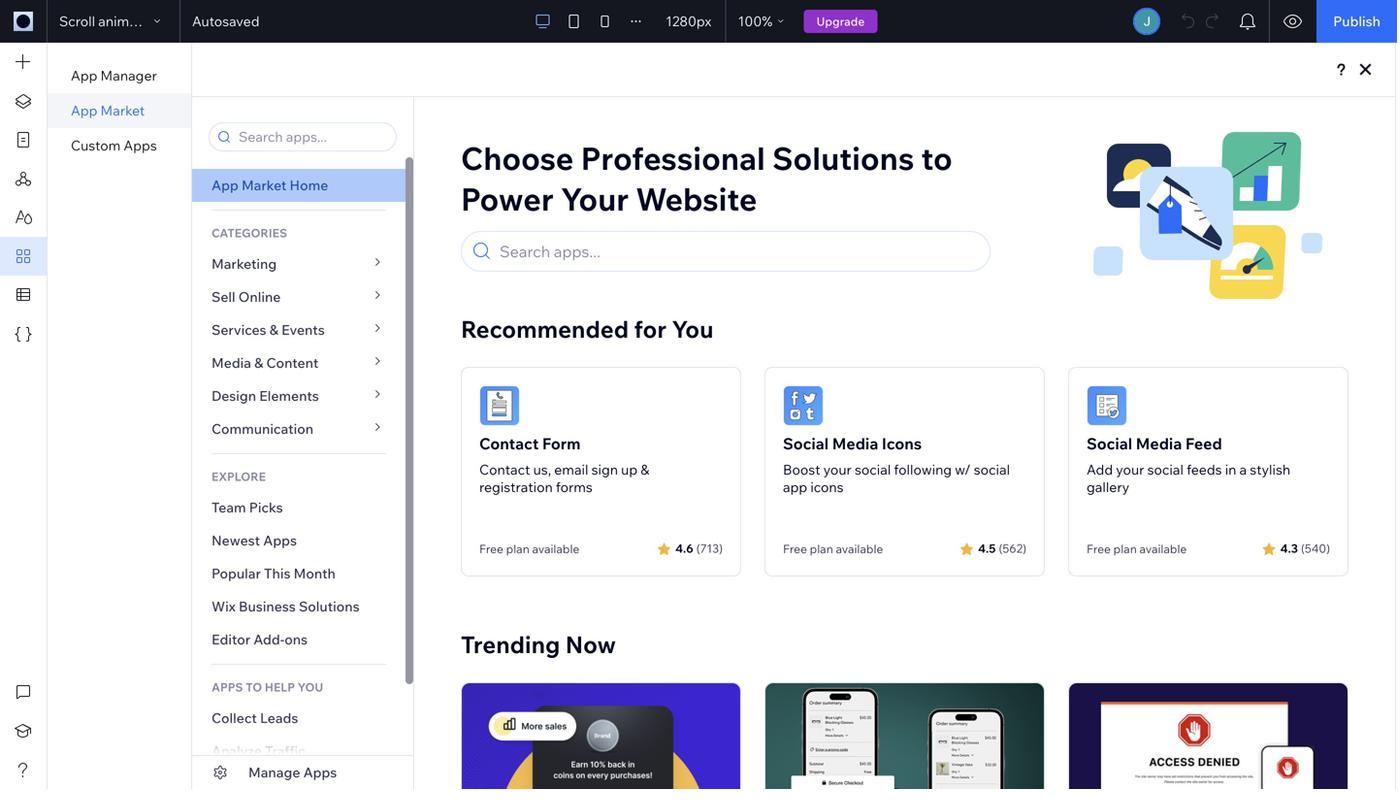 Task type: vqa. For each thing, say whether or not it's contained in the screenshot.
Sell Online Link
yes



Task type: locate. For each thing, give the bounding box(es) containing it.
available for feed
[[1140, 542, 1188, 556]]

trending
[[461, 630, 560, 659]]

1 horizontal spatial plan
[[810, 542, 834, 556]]

social
[[855, 461, 891, 478], [974, 461, 1011, 478], [1148, 461, 1184, 478]]

search apps... field down website on the top of the page
[[494, 232, 981, 271]]

form
[[543, 434, 581, 453]]

0 horizontal spatial free plan available
[[480, 542, 580, 556]]

media left feed
[[1137, 434, 1183, 453]]

newest apps link
[[192, 524, 406, 557]]

0 horizontal spatial search apps... field
[[233, 123, 390, 150]]

market
[[101, 102, 145, 119], [242, 177, 287, 194]]

1 horizontal spatial media
[[833, 434, 879, 453]]

solutions left the to
[[773, 138, 915, 178]]

1 vertical spatial apps
[[263, 532, 297, 549]]

1 social from the left
[[783, 434, 829, 453]]

1 your from the left
[[824, 461, 852, 478]]

0 horizontal spatial media
[[212, 354, 251, 371]]

1 horizontal spatial your
[[1117, 461, 1145, 478]]

social inside social media feed add your social feeds in a stylish gallery
[[1087, 434, 1133, 453]]

feeds
[[1187, 461, 1223, 478]]

2 horizontal spatial available
[[1140, 542, 1188, 556]]

solutions down month
[[299, 598, 360, 615]]

apps down traffic
[[303, 764, 337, 781]]

search apps... field up "home"
[[233, 123, 390, 150]]

0 horizontal spatial apps
[[124, 137, 157, 154]]

manager
[[101, 67, 157, 84]]

free plan available down the icons
[[783, 542, 884, 556]]

available down forms
[[532, 542, 580, 556]]

plan down gallery
[[1114, 542, 1137, 556]]

free plan available for feed
[[1087, 542, 1188, 556]]

free for contact form
[[480, 542, 504, 556]]

1 vertical spatial solutions
[[299, 598, 360, 615]]

free down app
[[783, 542, 808, 556]]

wix business solutions
[[212, 598, 360, 615]]

4.3
[[1281, 541, 1299, 556]]

contact
[[480, 434, 539, 453], [480, 461, 530, 478]]

app
[[71, 67, 97, 84], [71, 102, 97, 119], [212, 177, 239, 194]]

1280
[[666, 13, 697, 30]]

team picks link
[[192, 491, 406, 524]]

1 vertical spatial app
[[71, 102, 97, 119]]

1 free plan available from the left
[[480, 542, 580, 556]]

ons
[[285, 631, 308, 648]]

0 vertical spatial solutions
[[773, 138, 915, 178]]

3 free plan available from the left
[[1087, 542, 1188, 556]]

solutions
[[773, 138, 915, 178], [299, 598, 360, 615]]

0 horizontal spatial solutions
[[299, 598, 360, 615]]

2 horizontal spatial media
[[1137, 434, 1183, 453]]

2 horizontal spatial &
[[641, 461, 650, 478]]

manage apps
[[249, 764, 337, 781]]

1 horizontal spatial solutions
[[773, 138, 915, 178]]

solutions inside "choose professional solutions to power your website"
[[773, 138, 915, 178]]

1 horizontal spatial apps
[[263, 532, 297, 549]]

0 vertical spatial app
[[71, 67, 97, 84]]

0 horizontal spatial social
[[783, 434, 829, 453]]

app up categories on the top left of page
[[212, 177, 239, 194]]

you
[[298, 680, 323, 695]]

services & events link
[[192, 314, 406, 347]]

1 horizontal spatial social
[[1087, 434, 1133, 453]]

social
[[783, 434, 829, 453], [1087, 434, 1133, 453]]

now
[[566, 630, 616, 659]]

apps inside newest apps link
[[263, 532, 297, 549]]

0 horizontal spatial your
[[824, 461, 852, 478]]

recommended for you
[[461, 315, 714, 344]]

free down registration
[[480, 542, 504, 556]]

2 horizontal spatial apps
[[303, 764, 337, 781]]

plan down registration
[[506, 542, 530, 556]]

reconvert upsell & cross sell poster image
[[766, 683, 1045, 789]]

1 vertical spatial contact
[[480, 461, 530, 478]]

1 vertical spatial &
[[254, 354, 263, 371]]

free down gallery
[[1087, 542, 1111, 556]]

market inside sidebar element
[[242, 177, 287, 194]]

social up add
[[1087, 434, 1133, 453]]

plan down the icons
[[810, 542, 834, 556]]

popular this month link
[[192, 557, 406, 590]]

2 social from the left
[[1087, 434, 1133, 453]]

communication link
[[192, 413, 406, 446]]

apps
[[212, 680, 243, 695]]

3 available from the left
[[1140, 542, 1188, 556]]

solutions for business
[[299, 598, 360, 615]]

2 free from the left
[[783, 542, 808, 556]]

2 contact from the top
[[480, 461, 530, 478]]

0 vertical spatial apps
[[124, 137, 157, 154]]

social inside social media icons boost your social following w/ social app icons
[[783, 434, 829, 453]]

sell online link
[[192, 281, 406, 314]]

power
[[461, 179, 554, 218]]

social right w/
[[974, 461, 1011, 478]]

& left content
[[254, 354, 263, 371]]

free plan available for icons
[[783, 542, 884, 556]]

2 vertical spatial &
[[641, 461, 650, 478]]

4.5 (562)
[[979, 541, 1027, 556]]

media for social media icons
[[833, 434, 879, 453]]

0 vertical spatial &
[[270, 321, 279, 338]]

2 horizontal spatial plan
[[1114, 542, 1137, 556]]

0 horizontal spatial social
[[855, 461, 891, 478]]

3 social from the left
[[1148, 461, 1184, 478]]

0 horizontal spatial free
[[480, 542, 504, 556]]

0 horizontal spatial plan
[[506, 542, 530, 556]]

0 horizontal spatial available
[[532, 542, 580, 556]]

&
[[270, 321, 279, 338], [254, 354, 263, 371], [641, 461, 650, 478]]

0 horizontal spatial market
[[101, 102, 145, 119]]

media inside sidebar element
[[212, 354, 251, 371]]

2 vertical spatial apps
[[303, 764, 337, 781]]

3 free from the left
[[1087, 542, 1111, 556]]

your up the icons
[[824, 461, 852, 478]]

1 free from the left
[[480, 542, 504, 556]]

2 horizontal spatial social
[[1148, 461, 1184, 478]]

social up the boost
[[783, 434, 829, 453]]

1 available from the left
[[532, 542, 580, 556]]

market left "home"
[[242, 177, 287, 194]]

boost
[[783, 461, 821, 478]]

apps for newest apps
[[263, 532, 297, 549]]

free
[[480, 542, 504, 556], [783, 542, 808, 556], [1087, 542, 1111, 556]]

home
[[290, 177, 328, 194]]

4.6
[[676, 541, 694, 556]]

1 horizontal spatial market
[[242, 177, 287, 194]]

2 vertical spatial app
[[212, 177, 239, 194]]

& left events
[[270, 321, 279, 338]]

apps
[[124, 137, 157, 154], [263, 532, 297, 549], [303, 764, 337, 781]]

services & events
[[212, 321, 325, 338]]

1 horizontal spatial &
[[270, 321, 279, 338]]

& inside contact form contact us, email sign up & registration forms
[[641, 461, 650, 478]]

1 plan from the left
[[506, 542, 530, 556]]

market down manager
[[101, 102, 145, 119]]

plan for icons
[[810, 542, 834, 556]]

social media feed logo image
[[1087, 385, 1128, 426]]

& right up
[[641, 461, 650, 478]]

icons
[[811, 479, 844, 496]]

0 vertical spatial contact
[[480, 434, 539, 453]]

sidebar element
[[192, 97, 415, 789]]

apps up this in the left of the page
[[263, 532, 297, 549]]

free for social media feed
[[1087, 542, 1111, 556]]

apps for manage apps
[[303, 764, 337, 781]]

team picks
[[212, 499, 283, 516]]

social down icons
[[855, 461, 891, 478]]

your up gallery
[[1117, 461, 1145, 478]]

available for icons
[[836, 542, 884, 556]]

%
[[762, 13, 773, 30]]

media up 'design'
[[212, 354, 251, 371]]

2 horizontal spatial free
[[1087, 542, 1111, 556]]

avatar image
[[1136, 10, 1159, 33]]

manage
[[249, 764, 300, 781]]

design elements link
[[192, 380, 406, 413]]

1 horizontal spatial free
[[783, 542, 808, 556]]

available down social media feed add your social feeds in a stylish gallery
[[1140, 542, 1188, 556]]

popular this month
[[212, 565, 336, 582]]

1 horizontal spatial search apps... field
[[494, 232, 981, 271]]

available down the icons
[[836, 542, 884, 556]]

free plan available down gallery
[[1087, 542, 1188, 556]]

sell
[[212, 288, 236, 305]]

apps inside manage apps link
[[303, 764, 337, 781]]

publish
[[1334, 13, 1381, 30]]

market for app market
[[101, 102, 145, 119]]

2 horizontal spatial free plan available
[[1087, 542, 1188, 556]]

2 plan from the left
[[810, 542, 834, 556]]

contact up registration
[[480, 461, 530, 478]]

custom apps
[[71, 137, 157, 154]]

social left feeds
[[1148, 461, 1184, 478]]

2 available from the left
[[836, 542, 884, 556]]

picks
[[249, 499, 283, 516]]

solutions for professional
[[773, 138, 915, 178]]

app up custom
[[71, 102, 97, 119]]

media inside social media icons boost your social following w/ social app icons
[[833, 434, 879, 453]]

1 horizontal spatial social
[[974, 461, 1011, 478]]

social for social media icons
[[783, 434, 829, 453]]

services
[[212, 321, 267, 338]]

solutions inside wix business solutions 'link'
[[299, 598, 360, 615]]

wix
[[212, 598, 236, 615]]

app up app market
[[71, 67, 97, 84]]

collect
[[212, 710, 257, 727]]

newest
[[212, 532, 260, 549]]

1 horizontal spatial available
[[836, 542, 884, 556]]

help
[[265, 680, 295, 695]]

0 vertical spatial market
[[101, 102, 145, 119]]

your for social media icons
[[824, 461, 852, 478]]

1 vertical spatial market
[[242, 177, 287, 194]]

add
[[1087, 461, 1114, 478]]

contact down "contact form logo"
[[480, 434, 539, 453]]

icons
[[882, 434, 922, 453]]

0 horizontal spatial &
[[254, 354, 263, 371]]

marketing
[[212, 255, 277, 272]]

app inside sidebar element
[[212, 177, 239, 194]]

your
[[561, 179, 629, 218]]

3 plan from the left
[[1114, 542, 1137, 556]]

Search apps... field
[[233, 123, 390, 150], [494, 232, 981, 271]]

social inside social media feed add your social feeds in a stylish gallery
[[1148, 461, 1184, 478]]

your inside social media feed add your social feeds in a stylish gallery
[[1117, 461, 1145, 478]]

registration
[[480, 479, 553, 496]]

media inside social media feed add your social feeds in a stylish gallery
[[1137, 434, 1183, 453]]

1 social from the left
[[855, 461, 891, 478]]

apps right custom
[[124, 137, 157, 154]]

your inside social media icons boost your social following w/ social app icons
[[824, 461, 852, 478]]

2 free plan available from the left
[[783, 542, 884, 556]]

0 vertical spatial search apps... field
[[233, 123, 390, 150]]

analyze
[[212, 743, 262, 760]]

media left icons
[[833, 434, 879, 453]]

available for contact
[[532, 542, 580, 556]]

free plan available down registration
[[480, 542, 580, 556]]

2 your from the left
[[1117, 461, 1145, 478]]

1 horizontal spatial free plan available
[[783, 542, 884, 556]]

your
[[824, 461, 852, 478], [1117, 461, 1145, 478]]



Task type: describe. For each thing, give the bounding box(es) containing it.
sign
[[592, 461, 618, 478]]

plan for feed
[[1114, 542, 1137, 556]]

manage apps link
[[192, 756, 414, 789]]

month
[[294, 565, 336, 582]]

online
[[239, 288, 281, 305]]

market for app market home
[[242, 177, 287, 194]]

app manager
[[71, 67, 157, 84]]

app market
[[71, 102, 145, 119]]

px
[[697, 13, 712, 30]]

blockify fraud ip blocker poster image
[[1070, 683, 1348, 789]]

analyze traffic link
[[192, 735, 406, 768]]

app for app market
[[71, 102, 97, 119]]

4.6 (713)
[[676, 541, 723, 556]]

us,
[[534, 461, 551, 478]]

4.5
[[979, 541, 996, 556]]

popular
[[212, 565, 261, 582]]

collect leads
[[212, 710, 298, 727]]

free for social media icons
[[783, 542, 808, 556]]

professional
[[581, 138, 766, 178]]

autosaved
[[192, 13, 260, 30]]

contact form logo image
[[480, 385, 520, 426]]

design elements
[[212, 387, 319, 404]]

add-
[[254, 631, 285, 648]]

publish button
[[1318, 0, 1398, 43]]

to
[[246, 680, 262, 695]]

feed
[[1186, 434, 1223, 453]]

up
[[621, 461, 638, 478]]

design
[[212, 387, 256, 404]]

100
[[738, 13, 762, 30]]

this
[[264, 565, 291, 582]]

& for media
[[254, 354, 263, 371]]

free plan available for contact
[[480, 542, 580, 556]]

editor add-ons
[[212, 631, 308, 648]]

leads
[[260, 710, 298, 727]]

social for social media feed
[[1148, 461, 1184, 478]]

app market home link
[[192, 169, 406, 202]]

wix business solutions link
[[192, 590, 406, 623]]

1 vertical spatial search apps... field
[[494, 232, 981, 271]]

(713)
[[697, 541, 723, 556]]

media for social media feed
[[1137, 434, 1183, 453]]

1280 px
[[666, 13, 712, 30]]

forms
[[556, 479, 593, 496]]

sell online
[[212, 288, 281, 305]]

apps for custom apps
[[124, 137, 157, 154]]

marketing link
[[192, 248, 406, 281]]

plan for contact
[[506, 542, 530, 556]]

events
[[282, 321, 325, 338]]

w/
[[955, 461, 971, 478]]

newest apps
[[212, 532, 297, 549]]

choose professional solutions to power your website
[[461, 138, 953, 218]]

1 contact from the top
[[480, 434, 539, 453]]

collect leads link
[[192, 702, 406, 735]]

following
[[894, 461, 952, 478]]

100 %
[[738, 13, 773, 30]]

social for social media feed
[[1087, 434, 1133, 453]]

apps to help you
[[212, 680, 323, 695]]

2 social from the left
[[974, 461, 1011, 478]]

contact form contact us, email sign up & registration forms
[[480, 434, 650, 496]]

media & content
[[212, 354, 319, 371]]

social media icons logo image
[[783, 385, 824, 426]]

social media feed add your social feeds in a stylish gallery
[[1087, 434, 1291, 496]]

search apps... field inside sidebar element
[[233, 123, 390, 150]]

app for app market home
[[212, 177, 239, 194]]

app
[[783, 479, 808, 496]]

4.3 (540)
[[1281, 541, 1331, 556]]

recommended
[[461, 315, 629, 344]]

(540)
[[1302, 541, 1331, 556]]

email
[[555, 461, 589, 478]]

in
[[1226, 461, 1237, 478]]

& for services
[[270, 321, 279, 338]]

gallery
[[1087, 479, 1130, 496]]

twism: your own coin & rewards poster image
[[462, 683, 741, 789]]

app market home
[[212, 177, 328, 194]]

editor
[[212, 631, 251, 648]]

app for app manager
[[71, 67, 97, 84]]

social media icons boost your social following w/ social app icons
[[783, 434, 1011, 496]]

website
[[636, 179, 758, 218]]

a
[[1240, 461, 1248, 478]]

social for social media icons
[[855, 461, 891, 478]]

media & content link
[[192, 347, 406, 380]]

trending now
[[461, 630, 616, 659]]

content
[[266, 354, 319, 371]]

analyze traffic
[[212, 743, 306, 760]]

categories
[[212, 226, 287, 240]]

elements
[[259, 387, 319, 404]]

for
[[634, 315, 667, 344]]

to
[[922, 138, 953, 178]]

communication
[[212, 420, 317, 437]]

traffic
[[265, 743, 306, 760]]

explore
[[212, 469, 266, 484]]

business
[[239, 598, 296, 615]]

your for social media feed
[[1117, 461, 1145, 478]]



